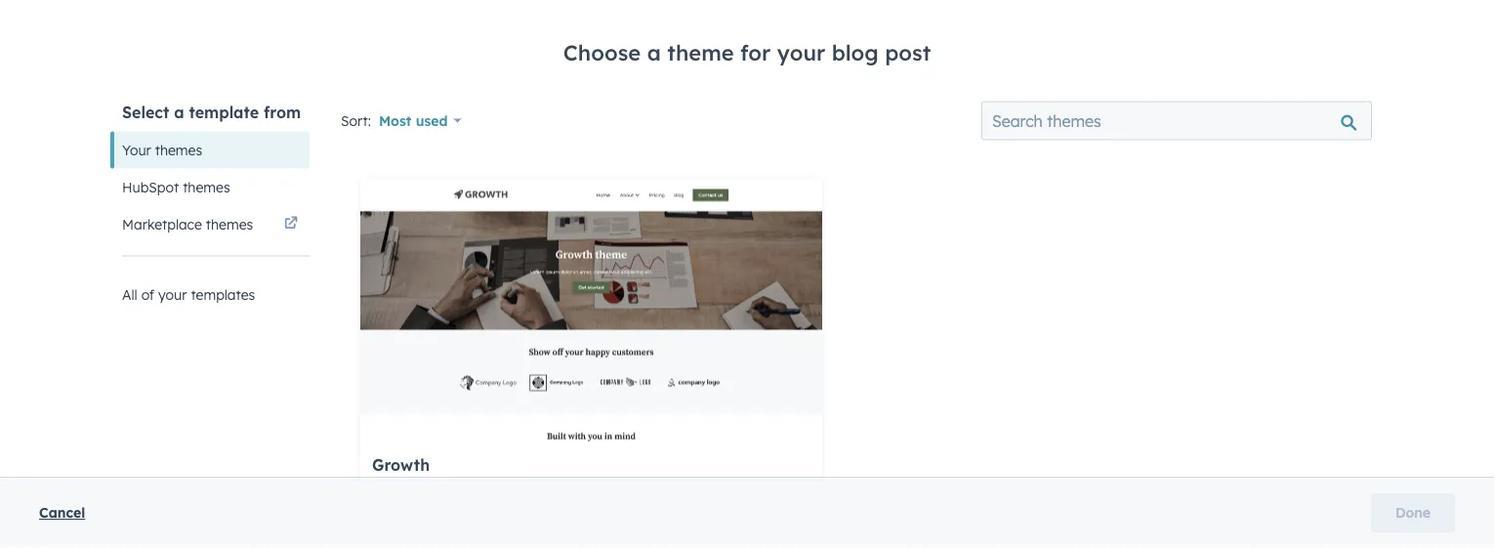Task type: locate. For each thing, give the bounding box(es) containing it.
1 vertical spatial of
[[343, 326, 357, 343]]

listing right per at the left bottom
[[427, 326, 468, 343]]

1 vertical spatial a
[[174, 102, 184, 122]]

listing down header html
[[324, 496, 372, 516]]

congrats! listing page
[[424, 172, 597, 192]]

page right edit
[[466, 249, 494, 263]]

your themes
[[122, 141, 202, 158]]

1 horizontal spatial a
[[647, 39, 661, 66]]

page left lists
[[309, 118, 338, 132]]

0 horizontal spatial of
[[141, 286, 155, 303]]

html
[[362, 448, 419, 473], [490, 496, 535, 516]]

themes up hubspot themes on the left of the page
[[155, 141, 202, 158]]

most used
[[379, 112, 448, 129]]

2 vertical spatial your
[[158, 286, 187, 303]]

blog left posts.
[[410, 118, 434, 132]]

themes for hubspot themes
[[183, 178, 230, 195]]

your right for
[[777, 39, 826, 66]]

most
[[379, 112, 412, 129]]

2 horizontal spatial your
[[777, 39, 826, 66]]

of left posts
[[343, 326, 357, 343]]

2 horizontal spatial listing
[[505, 172, 553, 192]]

select a template from
[[122, 102, 301, 122]]

listing for pages
[[324, 496, 372, 516]]

actions button
[[522, 240, 608, 272]]

done
[[1396, 504, 1431, 521]]

template
[[189, 102, 259, 122]]

1 vertical spatial your
[[382, 118, 406, 132]]

0 vertical spatial your
[[777, 39, 826, 66]]

your right all
[[382, 118, 406, 132]]

a left theme
[[647, 39, 661, 66]]

1 horizontal spatial html
[[490, 496, 535, 516]]

of inside button
[[141, 286, 155, 303]]

html right the header
[[490, 496, 535, 516]]

1 vertical spatial listing
[[427, 326, 468, 343]]

edit
[[441, 249, 462, 263]]

hubspot
[[122, 178, 179, 195]]

of
[[141, 286, 155, 303], [343, 326, 357, 343]]

link opens in a new window image
[[284, 217, 298, 231]]

marketplace themes
[[122, 215, 253, 233]]

1 vertical spatial html
[[490, 496, 535, 516]]

most used button
[[379, 107, 462, 134]]

html up pages
[[362, 448, 419, 473]]

0 vertical spatial html
[[362, 448, 419, 473]]

0 horizontal spatial a
[[174, 102, 184, 122]]

themes for marketplace themes
[[206, 215, 253, 233]]

1 vertical spatial themes
[[183, 178, 230, 195]]

all
[[122, 286, 137, 303]]

page inside edit page 'button'
[[466, 249, 494, 263]]

1 horizontal spatial blog
[[832, 39, 879, 66]]

your right 'all'
[[158, 286, 187, 303]]

choose
[[564, 39, 641, 66]]

congrats!
[[424, 172, 500, 192]]

your
[[777, 39, 826, 66], [382, 118, 406, 132], [158, 286, 187, 303]]

of for all
[[141, 286, 155, 303]]

templates
[[191, 286, 255, 303]]

0 horizontal spatial your
[[158, 286, 187, 303]]

used
[[416, 112, 448, 129]]

for
[[741, 39, 771, 66]]

a for choose
[[647, 39, 661, 66]]

blog left post on the right
[[832, 39, 879, 66]]

of right 'all'
[[141, 286, 155, 303]]

1 vertical spatial blog
[[410, 118, 434, 132]]

your inside button
[[158, 286, 187, 303]]

0 vertical spatial listing
[[505, 172, 553, 192]]

listing right congrats!
[[505, 172, 553, 192]]

a right select
[[174, 102, 184, 122]]

2 vertical spatial listing
[[324, 496, 372, 516]]

page
[[309, 118, 338, 132], [558, 172, 597, 192], [466, 249, 494, 263], [472, 326, 507, 343]]

0 horizontal spatial listing
[[324, 496, 372, 516]]

0 vertical spatial a
[[647, 39, 661, 66]]

a inside theme filters element
[[174, 102, 184, 122]]

per
[[401, 326, 423, 343]]

2 vertical spatial themes
[[206, 215, 253, 233]]

0 vertical spatial themes
[[155, 141, 202, 158]]

0 vertical spatial blog
[[832, 39, 879, 66]]

themes down 'your themes' button
[[183, 178, 230, 195]]

listing
[[505, 172, 553, 192], [427, 326, 468, 343], [324, 496, 372, 516]]

all of your templates
[[122, 286, 255, 303]]

0 horizontal spatial blog
[[410, 118, 434, 132]]

themes down hubspot themes button
[[206, 215, 253, 233]]

None number field
[[284, 351, 657, 390]]

a
[[647, 39, 661, 66], [174, 102, 184, 122]]

of for number
[[343, 326, 357, 343]]

theme filters element
[[110, 101, 310, 243]]

0 vertical spatial of
[[141, 286, 155, 303]]

blog
[[832, 39, 879, 66], [410, 118, 434, 132]]

1 horizontal spatial your
[[382, 118, 406, 132]]

1 horizontal spatial of
[[343, 326, 357, 343]]

themes
[[155, 141, 202, 158], [183, 178, 230, 195], [206, 215, 253, 233]]



Task type: describe. For each thing, give the bounding box(es) containing it.
listing for page
[[505, 172, 553, 192]]

page up actions popup button
[[558, 172, 597, 192]]

blog
[[284, 496, 320, 516]]

posts.
[[437, 118, 470, 132]]

header html
[[284, 448, 419, 473]]

published
[[442, 207, 504, 224]]

pages
[[377, 496, 425, 516]]

edit page
[[441, 249, 494, 263]]

marketplace themes link
[[110, 206, 310, 243]]

your themes button
[[110, 131, 310, 169]]

posts
[[361, 326, 397, 343]]

1 horizontal spatial listing
[[427, 326, 468, 343]]

themes for your themes
[[155, 141, 202, 158]]

blog for posts.
[[410, 118, 434, 132]]

post
[[885, 39, 931, 66]]

all of your templates button
[[110, 276, 310, 313]]

your
[[122, 141, 151, 158]]

theme
[[668, 39, 734, 66]]

marketplace
[[122, 215, 202, 233]]

your for for
[[777, 39, 826, 66]]

lists
[[341, 118, 363, 132]]

number of posts per listing page
[[284, 326, 507, 343]]

all
[[366, 118, 379, 132]]

Search themes search field
[[982, 101, 1373, 140]]

this
[[284, 118, 306, 132]]

header
[[284, 448, 356, 473]]

actions
[[539, 249, 580, 263]]

edit page button
[[424, 240, 511, 272]]

page right per at the left bottom
[[472, 326, 507, 343]]

link opens in a new window image
[[284, 212, 298, 236]]

number
[[284, 326, 339, 343]]

from
[[264, 102, 301, 122]]

done button
[[1372, 493, 1456, 532]]

Growth checkbox
[[341, 160, 842, 548]]

0 horizontal spatial html
[[362, 448, 419, 473]]

header
[[430, 496, 485, 516]]

a for select
[[174, 102, 184, 122]]

cancel button
[[39, 501, 85, 525]]

growth
[[372, 455, 430, 474]]

your for all
[[382, 118, 406, 132]]

cancel
[[39, 504, 85, 521]]

choose a theme for your blog post
[[564, 39, 931, 66]]

select
[[122, 102, 169, 122]]

blog listing pages header html
[[284, 496, 535, 516]]

sort:
[[341, 112, 371, 129]]

hubspot themes button
[[110, 169, 310, 206]]

hubspot themes
[[122, 178, 230, 195]]

blog for post
[[832, 39, 879, 66]]

this page lists all your blog posts.
[[284, 118, 470, 132]]



Task type: vqa. For each thing, say whether or not it's contained in the screenshot.
task.
no



